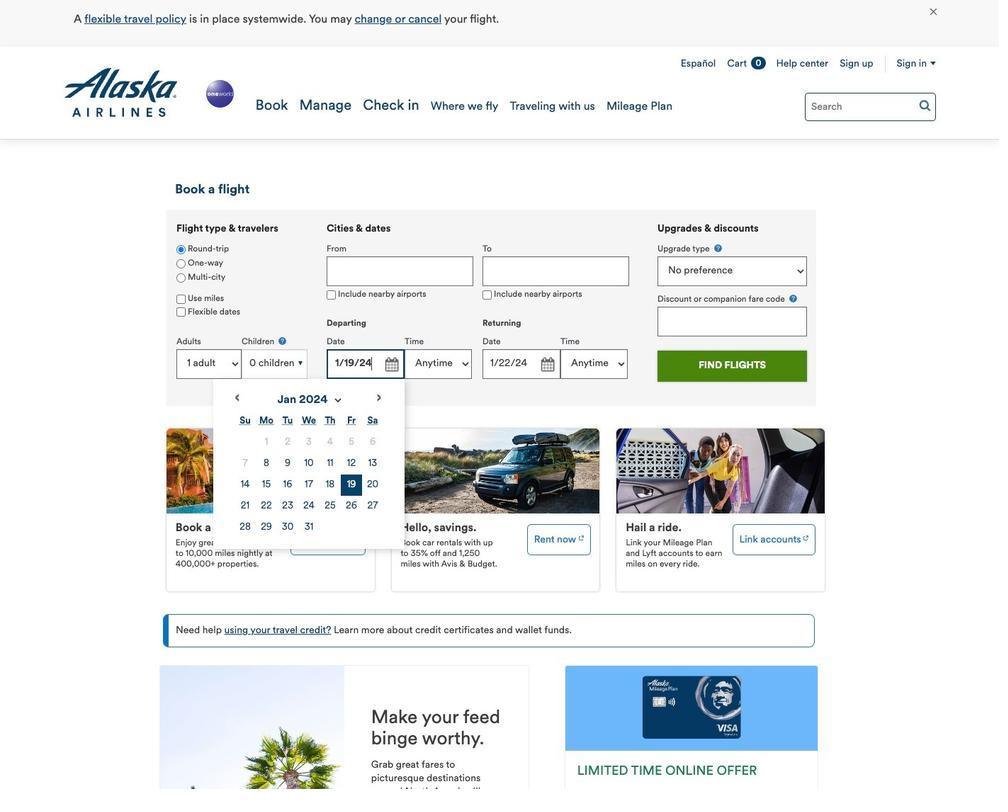 Task type: vqa. For each thing, say whether or not it's contained in the screenshot.
"View Mileage Plan™" element
no



Task type: describe. For each thing, give the bounding box(es) containing it.
open datepicker image
[[381, 355, 401, 375]]

Search text field
[[805, 93, 936, 121]]

oneworld logo image
[[203, 78, 236, 111]]

2 row from the top
[[235, 453, 383, 475]]

1 row from the top
[[235, 432, 383, 453]]

header nav bar navigation
[[0, 47, 999, 140]]

photo of a hotel with a swimming pool and palm trees image
[[167, 429, 375, 514]]

  radio
[[176, 273, 186, 283]]



Task type: locate. For each thing, give the bounding box(es) containing it.
2   radio from the top
[[176, 259, 186, 268]]

open datepicker image
[[537, 355, 557, 375]]

alaska airlines logo image
[[63, 68, 179, 118]]

option group
[[176, 243, 308, 286]]

  radio
[[176, 245, 186, 254], [176, 259, 186, 268]]

grid
[[235, 411, 383, 539]]

0 vertical spatial   radio
[[176, 245, 186, 254]]

  checkbox
[[176, 295, 186, 304]]

cell
[[256, 432, 277, 453], [277, 432, 298, 453], [298, 432, 320, 453], [320, 432, 341, 453], [341, 432, 362, 453], [362, 432, 383, 453], [235, 453, 256, 475], [256, 453, 277, 475], [277, 453, 298, 475], [298, 453, 320, 475], [320, 453, 341, 475], [341, 453, 362, 475], [362, 453, 383, 475], [235, 475, 256, 496], [256, 475, 277, 496], [277, 475, 298, 496], [298, 475, 320, 496], [320, 475, 341, 496], [341, 475, 362, 496], [362, 475, 383, 496], [235, 496, 256, 517], [256, 496, 277, 517], [277, 496, 298, 517], [298, 496, 320, 517], [320, 496, 341, 517], [341, 496, 362, 517], [362, 496, 383, 517], [235, 517, 256, 539], [256, 517, 277, 539], [277, 517, 298, 539], [298, 517, 320, 539]]

None checkbox
[[327, 290, 336, 300], [176, 308, 186, 317], [327, 290, 336, 300], [176, 308, 186, 317]]

book rides image
[[804, 531, 809, 543]]

photo of an suv driving towards a mountain image
[[392, 429, 600, 514]]

some kids opening a door image
[[617, 429, 825, 514]]

None checkbox
[[483, 290, 492, 300]]

None submit
[[658, 350, 807, 382]]

None text field
[[327, 257, 473, 286], [483, 257, 629, 286], [658, 307, 807, 336], [327, 349, 405, 379], [327, 257, 473, 286], [483, 257, 629, 286], [658, 307, 807, 336], [327, 349, 405, 379]]

1   radio from the top
[[176, 245, 186, 254]]

5 row from the top
[[235, 517, 383, 539]]

4 row from the top
[[235, 496, 383, 517]]

row
[[235, 432, 383, 453], [235, 453, 383, 475], [235, 475, 383, 496], [235, 496, 383, 517], [235, 517, 383, 539]]

search button image
[[919, 99, 931, 111]]

3 row from the top
[[235, 475, 383, 496]]

None text field
[[483, 349, 561, 379]]

1 vertical spatial   radio
[[176, 259, 186, 268]]

group
[[167, 210, 317, 398], [213, 224, 639, 549], [658, 243, 807, 336]]

rent now image
[[579, 531, 584, 543]]



